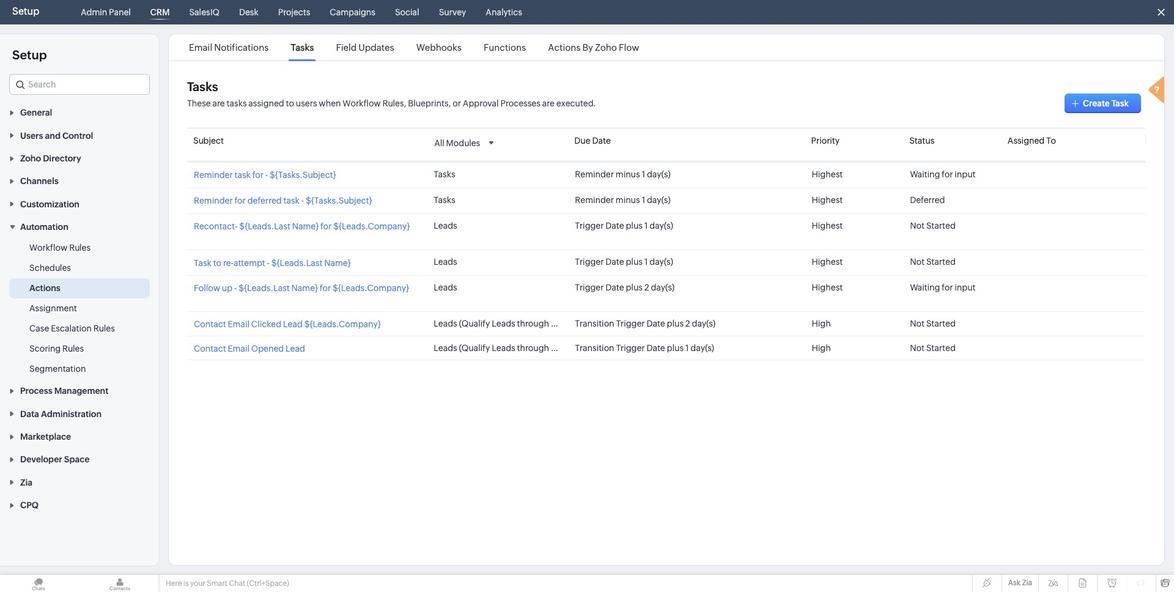 Task type: locate. For each thing, give the bounding box(es) containing it.
admin panel link
[[76, 0, 136, 24]]

admin
[[81, 7, 107, 17]]

analytics
[[486, 7, 523, 17]]

campaigns
[[330, 7, 376, 17]]

campaigns link
[[325, 0, 381, 24]]

ask zia
[[1009, 579, 1033, 587]]

is
[[184, 579, 189, 588]]

social link
[[390, 0, 424, 24]]

setup
[[12, 6, 39, 17]]

chats image
[[0, 575, 77, 592]]

zia
[[1023, 579, 1033, 587]]

here is your smart chat (ctrl+space)
[[166, 579, 289, 588]]

admin panel
[[81, 7, 131, 17]]

salesiq link
[[184, 0, 224, 24]]

smart
[[207, 579, 228, 588]]

crm
[[150, 7, 170, 17]]

survey
[[439, 7, 466, 17]]

(ctrl+space)
[[247, 579, 289, 588]]



Task type: describe. For each thing, give the bounding box(es) containing it.
survey link
[[434, 0, 471, 24]]

social
[[395, 7, 420, 17]]

projects
[[278, 7, 310, 17]]

projects link
[[273, 0, 315, 24]]

desk
[[239, 7, 259, 17]]

your
[[190, 579, 206, 588]]

salesiq
[[189, 7, 220, 17]]

ask
[[1009, 579, 1021, 587]]

crm link
[[146, 0, 175, 24]]

analytics link
[[481, 0, 527, 24]]

chat
[[229, 579, 245, 588]]

here
[[166, 579, 182, 588]]

contacts image
[[81, 575, 158, 592]]

panel
[[109, 7, 131, 17]]

desk link
[[234, 0, 264, 24]]



Task type: vqa. For each thing, say whether or not it's contained in the screenshot.
Reports
no



